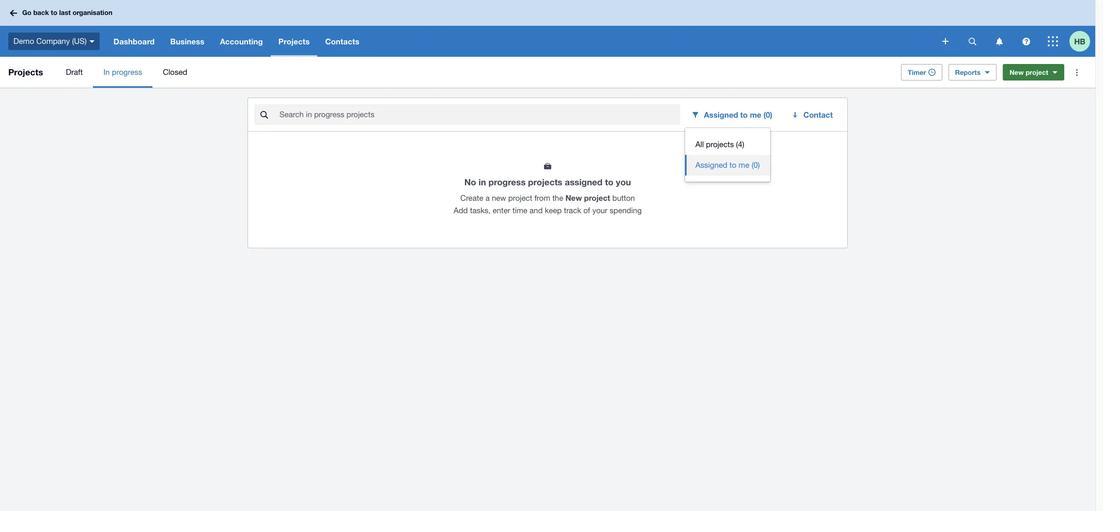 Task type: locate. For each thing, give the bounding box(es) containing it.
0 vertical spatial projects
[[707, 140, 734, 149]]

back
[[33, 8, 49, 17]]

accounting button
[[212, 26, 271, 57]]

1 vertical spatial progress
[[489, 177, 526, 188]]

me inside button
[[739, 161, 750, 170]]

demo
[[13, 37, 34, 45]]

contact button
[[785, 104, 842, 125]]

your
[[593, 206, 608, 215]]

0 vertical spatial (0)
[[764, 110, 773, 119]]

0 horizontal spatial projects
[[528, 177, 563, 188]]

new right reports popup button on the right of page
[[1010, 68, 1025, 77]]

svg image up reports popup button on the right of page
[[997, 37, 1003, 45]]

business button
[[163, 26, 212, 57]]

1 horizontal spatial (0)
[[764, 110, 773, 119]]

assigned up all projects (4)
[[705, 110, 739, 119]]

0 horizontal spatial progress
[[112, 68, 142, 77]]

svg image right '(us)'
[[89, 40, 94, 43]]

to up (4) at the top right of the page
[[741, 110, 748, 119]]

demo company (us)
[[13, 37, 87, 45]]

1 vertical spatial assigned
[[696, 161, 728, 170]]

contacts
[[325, 37, 360, 46]]

you
[[616, 177, 632, 188]]

svg image
[[10, 10, 17, 16], [969, 37, 977, 45], [1023, 37, 1031, 45], [943, 38, 949, 44]]

keep
[[545, 206, 562, 215]]

navigation
[[106, 26, 936, 57]]

project left the more options image
[[1026, 68, 1049, 77]]

projects
[[279, 37, 310, 46], [8, 67, 43, 78]]

button
[[613, 194, 635, 203]]

(0)
[[764, 110, 773, 119], [752, 161, 760, 170]]

list box containing all projects (4)
[[686, 128, 771, 182]]

me inside popup button
[[750, 110, 762, 119]]

in
[[104, 68, 110, 77]]

to down 'all projects (4)' button
[[730, 161, 737, 170]]

spending
[[610, 206, 642, 215]]

me
[[750, 110, 762, 119], [739, 161, 750, 170]]

assigned to me (0) inside assigned to me (0) button
[[696, 161, 760, 170]]

contact
[[804, 110, 834, 119]]

(0) inside popup button
[[764, 110, 773, 119]]

0 vertical spatial projects
[[279, 37, 310, 46]]

1 horizontal spatial projects
[[279, 37, 310, 46]]

1 horizontal spatial new
[[1010, 68, 1025, 77]]

0 vertical spatial new
[[1010, 68, 1025, 77]]

to
[[51, 8, 57, 17], [741, 110, 748, 119], [730, 161, 737, 170], [605, 177, 614, 188]]

1 vertical spatial projects
[[8, 67, 43, 78]]

a
[[486, 194, 490, 203]]

1 horizontal spatial me
[[750, 110, 762, 119]]

timer
[[908, 68, 927, 77]]

group
[[686, 128, 771, 182]]

(0) for assigned to me (0) popup button
[[764, 110, 773, 119]]

(0) for assigned to me (0) button
[[752, 161, 760, 170]]

go back to last organisation link
[[6, 4, 119, 22]]

progress right in
[[112, 68, 142, 77]]

0 horizontal spatial svg image
[[89, 40, 94, 43]]

to left the "last"
[[51, 8, 57, 17]]

1 horizontal spatial project
[[585, 193, 611, 203]]

projects left (4) at the top right of the page
[[707, 140, 734, 149]]

assigned for assigned to me (0) popup button
[[705, 110, 739, 119]]

2 horizontal spatial svg image
[[1049, 36, 1059, 47]]

project up your at the right of the page
[[585, 193, 611, 203]]

progress
[[112, 68, 142, 77], [489, 177, 526, 188]]

(4)
[[737, 140, 745, 149]]

projects button
[[271, 26, 318, 57]]

1 horizontal spatial progress
[[489, 177, 526, 188]]

all projects (4)
[[696, 140, 745, 149]]

me down (4) at the top right of the page
[[739, 161, 750, 170]]

assigned to me (0) for assigned to me (0) popup button
[[705, 110, 773, 119]]

project up the time
[[509, 194, 533, 203]]

all
[[696, 140, 704, 149]]

projects down 'demo'
[[8, 67, 43, 78]]

(0) down 'all projects (4)' button
[[752, 161, 760, 170]]

2 horizontal spatial project
[[1026, 68, 1049, 77]]

list box
[[686, 128, 771, 182]]

hb
[[1075, 36, 1086, 46]]

progress up new
[[489, 177, 526, 188]]

banner
[[0, 0, 1096, 57]]

reports button
[[949, 64, 997, 81]]

0 vertical spatial me
[[750, 110, 762, 119]]

assigned to me (0)
[[705, 110, 773, 119], [696, 161, 760, 170]]

me for assigned to me (0) popup button
[[750, 110, 762, 119]]

assigned inside popup button
[[705, 110, 739, 119]]

project
[[1026, 68, 1049, 77], [585, 193, 611, 203], [509, 194, 533, 203]]

1 horizontal spatial projects
[[707, 140, 734, 149]]

more options image
[[1067, 62, 1088, 83]]

Search in progress projects search field
[[279, 105, 681, 125]]

assigned
[[705, 110, 739, 119], [696, 161, 728, 170]]

assigned to me (0) down 'all projects (4)' button
[[696, 161, 760, 170]]

me up 'all projects (4)' button
[[750, 110, 762, 119]]

svg image
[[1049, 36, 1059, 47], [997, 37, 1003, 45], [89, 40, 94, 43]]

projects left contacts popup button
[[279, 37, 310, 46]]

in progress link
[[93, 57, 153, 88]]

1 vertical spatial projects
[[528, 177, 563, 188]]

0 vertical spatial assigned
[[705, 110, 739, 119]]

closed
[[163, 68, 187, 77]]

of
[[584, 206, 591, 215]]

1 vertical spatial assigned to me (0)
[[696, 161, 760, 170]]

assigned inside button
[[696, 161, 728, 170]]

last
[[59, 8, 71, 17]]

assigned to me (0) inside assigned to me (0) popup button
[[705, 110, 773, 119]]

projects inside projects dropdown button
[[279, 37, 310, 46]]

0 horizontal spatial me
[[739, 161, 750, 170]]

assigned to me (0) up (4) at the top right of the page
[[705, 110, 773, 119]]

1 vertical spatial me
[[739, 161, 750, 170]]

0 vertical spatial progress
[[112, 68, 142, 77]]

1 vertical spatial new
[[566, 193, 582, 203]]

0 horizontal spatial (0)
[[752, 161, 760, 170]]

1 vertical spatial (0)
[[752, 161, 760, 170]]

assigned to me (0) button
[[685, 104, 781, 125]]

dashboard link
[[106, 26, 163, 57]]

dashboard
[[114, 37, 155, 46]]

projects
[[707, 140, 734, 149], [528, 177, 563, 188]]

new up track
[[566, 193, 582, 203]]

(0) left the contact popup button
[[764, 110, 773, 119]]

projects up from at the top
[[528, 177, 563, 188]]

(0) inside button
[[752, 161, 760, 170]]

closed link
[[153, 57, 198, 88]]

svg image left hb
[[1049, 36, 1059, 47]]

0 horizontal spatial new
[[566, 193, 582, 203]]

new
[[1010, 68, 1025, 77], [566, 193, 582, 203]]

0 horizontal spatial projects
[[8, 67, 43, 78]]

0 vertical spatial assigned to me (0)
[[705, 110, 773, 119]]

assigned down all projects (4)
[[696, 161, 728, 170]]

track
[[564, 206, 582, 215]]



Task type: describe. For each thing, give the bounding box(es) containing it.
assigned
[[565, 177, 603, 188]]

the
[[553, 194, 564, 203]]

draft link
[[56, 57, 93, 88]]

new inside create a new project from the new project button add tasks, enter time and keep track of your spending
[[566, 193, 582, 203]]

assigned to me (0) for assigned to me (0) button
[[696, 161, 760, 170]]

svg image inside the demo company (us) popup button
[[89, 40, 94, 43]]

new inside popup button
[[1010, 68, 1025, 77]]

new
[[492, 194, 507, 203]]

group containing all projects (4)
[[686, 128, 771, 182]]

go
[[22, 8, 31, 17]]

add
[[454, 206, 468, 215]]

assigned to me (0) button
[[686, 155, 771, 176]]

to inside button
[[730, 161, 737, 170]]

draft
[[66, 68, 83, 77]]

to inside banner
[[51, 8, 57, 17]]

projects inside button
[[707, 140, 734, 149]]

reports
[[956, 68, 981, 77]]

demo company (us) button
[[0, 26, 106, 57]]

svg image inside "go back to last organisation" link
[[10, 10, 17, 16]]

no
[[465, 177, 477, 188]]

contacts button
[[318, 26, 367, 57]]

timer button
[[902, 64, 943, 81]]

to left the you on the right of the page
[[605, 177, 614, 188]]

new project
[[1010, 68, 1049, 77]]

business
[[170, 37, 205, 46]]

organisation
[[73, 8, 113, 17]]

to inside popup button
[[741, 110, 748, 119]]

in progress
[[104, 68, 142, 77]]

company
[[36, 37, 70, 45]]

create a new project from the new project button add tasks, enter time and keep track of your spending
[[454, 193, 642, 215]]

enter
[[493, 206, 511, 215]]

time
[[513, 206, 528, 215]]

assigned for assigned to me (0) button
[[696, 161, 728, 170]]

accounting
[[220, 37, 263, 46]]

new project button
[[1004, 64, 1065, 81]]

no in progress projects assigned to you
[[465, 177, 632, 188]]

navigation containing dashboard
[[106, 26, 936, 57]]

and
[[530, 206, 543, 215]]

create
[[461, 194, 484, 203]]

1 horizontal spatial svg image
[[997, 37, 1003, 45]]

in
[[479, 177, 486, 188]]

hb button
[[1070, 26, 1096, 57]]

(us)
[[72, 37, 87, 45]]

all projects (4) button
[[686, 134, 771, 155]]

from
[[535, 194, 551, 203]]

project inside 'new project' popup button
[[1026, 68, 1049, 77]]

me for assigned to me (0) button
[[739, 161, 750, 170]]

go back to last organisation
[[22, 8, 113, 17]]

tasks,
[[470, 206, 491, 215]]

banner containing hb
[[0, 0, 1096, 57]]

0 horizontal spatial project
[[509, 194, 533, 203]]



Task type: vqa. For each thing, say whether or not it's contained in the screenshot.
Awaiting Approval None
no



